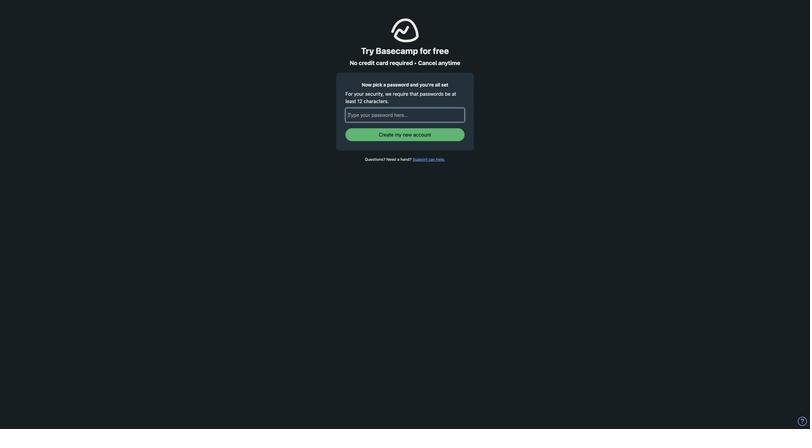 Task type: describe. For each thing, give the bounding box(es) containing it.
require
[[393, 91, 409, 97]]

and
[[410, 82, 419, 88]]

help.
[[437, 157, 446, 162]]

all
[[435, 82, 441, 88]]

need
[[387, 157, 396, 162]]

12
[[358, 99, 363, 104]]

hand?
[[401, 157, 412, 162]]

for your security, we require that passwords be at least 12 characters.
[[346, 91, 457, 104]]

now pick a password and you're all set
[[362, 82, 449, 88]]

for
[[346, 91, 353, 97]]

•
[[414, 60, 417, 66]]

required
[[390, 60, 413, 66]]

support can help. link
[[413, 157, 446, 162]]

we
[[386, 91, 392, 97]]

Type your password here… password field
[[346, 108, 465, 122]]

now
[[362, 82, 372, 88]]

can
[[429, 157, 435, 162]]

for
[[420, 46, 431, 56]]

be
[[445, 91, 451, 97]]

you're
[[420, 82, 434, 88]]

try
[[361, 46, 374, 56]]



Task type: locate. For each thing, give the bounding box(es) containing it.
questions? need a hand? support can help.
[[365, 157, 446, 162]]

pick
[[373, 82, 383, 88]]

a for password
[[384, 82, 386, 88]]

no
[[350, 60, 358, 66]]

1 vertical spatial a
[[398, 157, 400, 162]]

support
[[413, 157, 428, 162]]

set
[[442, 82, 449, 88]]

card
[[376, 60, 389, 66]]

0 horizontal spatial a
[[384, 82, 386, 88]]

1 horizontal spatial a
[[398, 157, 400, 162]]

anytime
[[439, 60, 461, 66]]

basecamp
[[376, 46, 418, 56]]

passwords
[[420, 91, 444, 97]]

questions?
[[365, 157, 386, 162]]

0 vertical spatial a
[[384, 82, 386, 88]]

None submit
[[346, 128, 465, 141]]

cancel
[[418, 60, 437, 66]]

a right pick
[[384, 82, 386, 88]]

characters.
[[364, 99, 389, 104]]

no credit card required • cancel anytime
[[350, 60, 461, 66]]

a
[[384, 82, 386, 88], [398, 157, 400, 162]]

try basecamp for free
[[361, 46, 449, 56]]

least
[[346, 99, 356, 104]]

a right the need
[[398, 157, 400, 162]]

credit
[[359, 60, 375, 66]]

at
[[452, 91, 457, 97]]

security,
[[365, 91, 384, 97]]

a for hand?
[[398, 157, 400, 162]]

your
[[354, 91, 364, 97]]

password
[[387, 82, 409, 88]]

that
[[410, 91, 419, 97]]

free
[[433, 46, 449, 56]]



Task type: vqa. For each thing, say whether or not it's contained in the screenshot.
"assignments" in the someone's assignments link
no



